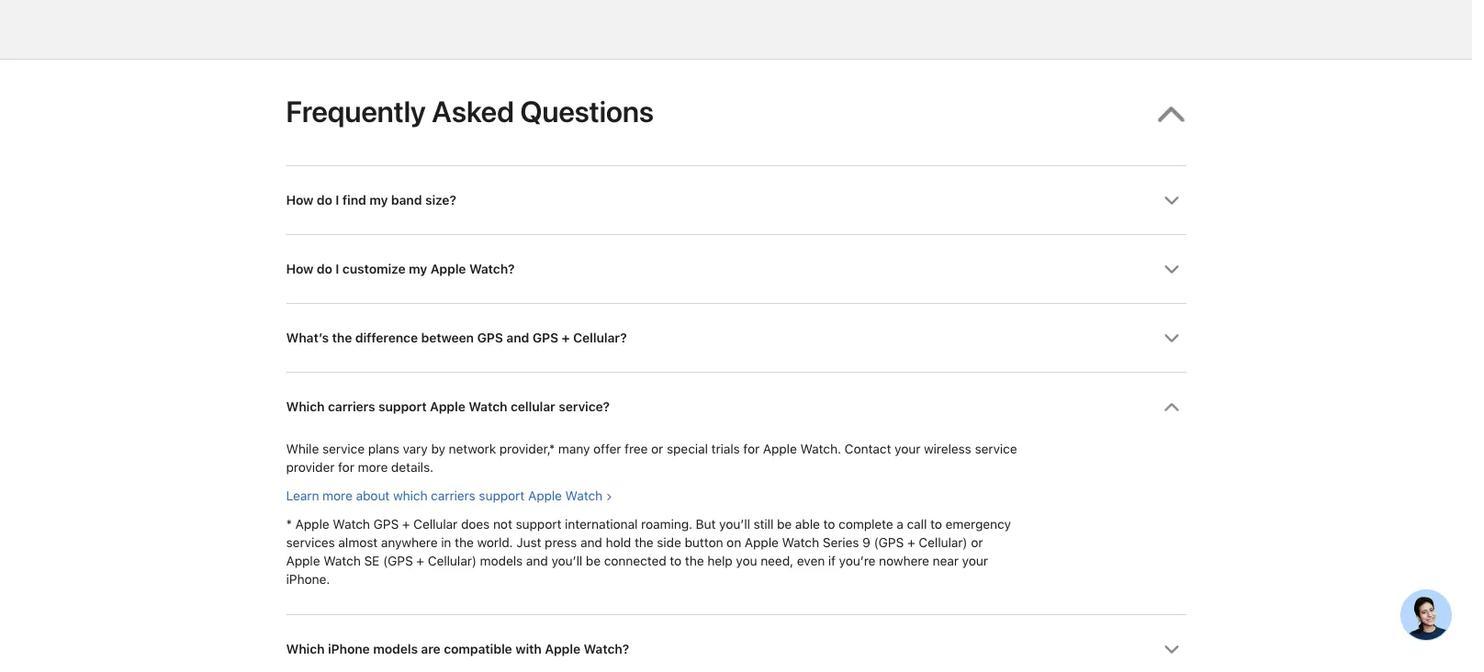 Task type: describe. For each thing, give the bounding box(es) containing it.
free
[[625, 441, 648, 457]]

or inside "* apple watch gps + cellular does not support international roaming. but you'll still be able to complete a call to emergency services almost anywhere in the world. just press and hold the side button on apple watch series 9 (gps + cellular) or apple watch se (gps + cellular) models and you'll be connected to the help you need, even if you're nowhere near your iphone."
[[971, 536, 983, 551]]

0 vertical spatial for
[[744, 441, 760, 457]]

your inside while service plans vary by network provider,* many offer free or special trials for apple watch. contact your wireless service provider for more details.
[[895, 441, 921, 457]]

cellular?
[[573, 331, 627, 346]]

apple inside dropdown button
[[545, 642, 581, 658]]

vary
[[403, 441, 428, 457]]

what's
[[286, 331, 329, 346]]

1 vertical spatial be
[[586, 554, 601, 570]]

band
[[391, 193, 422, 208]]

carriers inside dropdown button
[[328, 400, 375, 415]]

1 vertical spatial and
[[581, 536, 602, 551]]

support inside "* apple watch gps + cellular does not support international roaming. but you'll still be able to complete a call to emergency services almost anywhere in the world. just press and hold the side button on apple watch series 9 (gps + cellular) or apple watch se (gps + cellular) models and you'll be connected to the help you need, even if you're nowhere near your iphone."
[[516, 517, 562, 533]]

world.
[[477, 536, 513, 551]]

with
[[516, 642, 542, 658]]

how do i find my band size?
[[286, 193, 456, 208]]

1 vertical spatial cellular)
[[428, 554, 477, 570]]

while service plans vary by network provider,* many offer free or special trials for apple watch. contact your wireless service provider for more details.
[[286, 441, 1017, 475]]

which
[[393, 488, 428, 504]]

1 horizontal spatial to
[[824, 517, 835, 533]]

hold
[[606, 536, 631, 551]]

the right "in"
[[455, 536, 474, 551]]

help
[[708, 554, 733, 570]]

service?
[[559, 400, 610, 415]]

still
[[754, 517, 774, 533]]

anywhere
[[381, 536, 438, 551]]

and inside what's the difference between gps and gps + cellular? dropdown button
[[507, 331, 529, 346]]

in
[[441, 536, 451, 551]]

apple watch se
[[286, 554, 380, 570]]

frequently asked questions button
[[286, 60, 1187, 166]]

compatible
[[444, 642, 512, 658]]

1 horizontal spatial carriers
[[431, 488, 476, 504]]

provider,*
[[500, 441, 555, 457]]

offer
[[594, 441, 621, 457]]

more inside while service plans vary by network provider,* many offer free or special trials for apple watch. contact your wireless service provider for more details.
[[358, 460, 388, 475]]

what's the difference between gps and gps + cellular? button
[[286, 304, 1187, 372]]

1 vertical spatial more
[[323, 488, 353, 504]]

1 horizontal spatial cellular)
[[919, 536, 968, 551]]

+ inside what's the difference between gps and gps + cellular? dropdown button
[[562, 331, 570, 346]]

1 vertical spatial you'll
[[552, 554, 583, 570]]

details.
[[391, 460, 434, 475]]

gps inside "* apple watch gps + cellular does not support international roaming. but you'll still be able to complete a call to emergency services almost anywhere in the world. just press and hold the side button on apple watch series 9 (gps + cellular) or apple watch se (gps + cellular) models and you'll be connected to the help you need, even if you're nowhere near your iphone."
[[373, 517, 399, 533]]

iphone.
[[286, 572, 330, 588]]

trials
[[712, 441, 740, 457]]

roaming.
[[641, 517, 693, 533]]

chevrondown image for how do i find my band size?
[[1165, 193, 1180, 209]]

*
[[286, 517, 292, 533]]

+ up 'anywhere' on the left
[[402, 517, 410, 533]]

which carriers support apple watch cellular service?
[[286, 400, 610, 415]]

customize
[[343, 262, 406, 277]]

international
[[565, 517, 638, 533]]

how do i customize my apple watch?
[[286, 262, 515, 277]]

provider
[[286, 460, 335, 475]]

emergency
[[946, 517, 1011, 533]]

but
[[696, 517, 716, 533]]

connected
[[604, 554, 667, 570]]

i for customize
[[336, 262, 339, 277]]

apple watch.
[[763, 441, 841, 457]]

find
[[343, 193, 366, 208]]

my for apple
[[409, 262, 427, 277]]

do for customize
[[317, 262, 332, 277]]

watch? inside dropdown button
[[469, 262, 515, 277]]

frequently
[[286, 94, 426, 129]]

chevrondown image for which iphone models are compatible with apple watch?
[[1165, 643, 1180, 658]]

difference
[[355, 331, 418, 346]]

near
[[933, 554, 959, 570]]

almost
[[338, 536, 378, 551]]

not
[[493, 517, 512, 533]]

asked
[[432, 94, 514, 129]]

apple up the between
[[431, 262, 466, 277]]

i for find
[[336, 193, 339, 208]]

watch? inside dropdown button
[[584, 642, 629, 658]]

call
[[907, 517, 927, 533]]

list item containing which carriers support apple watch cellular service?
[[286, 372, 1187, 615]]

my for band
[[370, 193, 388, 208]]

while
[[286, 441, 319, 457]]

does
[[461, 517, 490, 533]]

a
[[897, 517, 904, 533]]

1 service from the left
[[322, 441, 365, 457]]

0 horizontal spatial for
[[338, 460, 354, 475]]

cellular
[[511, 400, 556, 415]]



Task type: vqa. For each thing, say whether or not it's contained in the screenshot.
'receipt'
no



Task type: locate. For each thing, give the bounding box(es) containing it.
size?
[[425, 193, 456, 208]]

cellular
[[414, 517, 458, 533]]

watch inside which carriers support apple watch cellular service? dropdown button
[[469, 400, 508, 415]]

do for find
[[317, 193, 332, 208]]

1 horizontal spatial my
[[409, 262, 427, 277]]

plans
[[368, 441, 399, 457]]

0 horizontal spatial gps
[[373, 517, 399, 533]]

you
[[736, 554, 757, 570]]

0 horizontal spatial you'll
[[552, 554, 583, 570]]

0 vertical spatial which
[[286, 400, 325, 415]]

1 vertical spatial your
[[962, 554, 988, 570]]

or inside while service plans vary by network provider,* many offer free or special trials for apple watch. contact your wireless service provider for more details.
[[651, 441, 664, 457]]

service
[[322, 441, 365, 457], [975, 441, 1017, 457]]

1 horizontal spatial gps
[[477, 331, 503, 346]]

1 vertical spatial how
[[286, 262, 314, 277]]

+ down 'anywhere' on the left
[[417, 554, 424, 570]]

+ left cellular?
[[562, 331, 570, 346]]

0 horizontal spatial (gps
[[383, 554, 413, 570]]

for right "provider"
[[338, 460, 354, 475]]

gps
[[477, 331, 503, 346], [533, 331, 559, 346], [373, 517, 399, 533]]

2 which from the top
[[286, 642, 325, 658]]

and right the between
[[507, 331, 529, 346]]

0 vertical spatial chevrondown image
[[1165, 262, 1180, 278]]

models inside "* apple watch gps + cellular does not support international roaming. but you'll still be able to complete a call to emergency services almost anywhere in the world. just press and hold the side button on apple watch series 9 (gps + cellular) or apple watch se (gps + cellular) models and you'll be connected to the help you need, even if you're nowhere near your iphone."
[[480, 554, 523, 570]]

0 horizontal spatial service
[[322, 441, 365, 457]]

support up vary
[[378, 400, 427, 415]]

wireless
[[924, 441, 972, 457]]

more down plans
[[358, 460, 388, 475]]

which up while on the left of page
[[286, 400, 325, 415]]

1 vertical spatial watch
[[566, 488, 603, 504]]

support inside dropdown button
[[378, 400, 427, 415]]

just
[[517, 536, 541, 551]]

list item
[[286, 372, 1187, 615]]

1 vertical spatial support
[[479, 488, 525, 504]]

and
[[507, 331, 529, 346], [581, 536, 602, 551], [526, 554, 548, 570]]

contact
[[845, 441, 892, 457]]

0 horizontal spatial to
[[670, 554, 682, 570]]

1 vertical spatial i
[[336, 262, 339, 277]]

chevrondown image inside which carriers support apple watch cellular service? dropdown button
[[1165, 400, 1180, 416]]

chevrondown image
[[1165, 262, 1180, 278], [1165, 331, 1180, 347]]

2 service from the left
[[975, 441, 1017, 457]]

1 horizontal spatial or
[[971, 536, 983, 551]]

chevrondown image for how do i customize my apple watch?
[[1165, 262, 1180, 278]]

0 vertical spatial and
[[507, 331, 529, 346]]

0 vertical spatial watch
[[469, 400, 508, 415]]

gps up 'anywhere' on the left
[[373, 517, 399, 533]]

on
[[727, 536, 742, 551]]

1 how from the top
[[286, 193, 314, 208]]

you'll down press
[[552, 554, 583, 570]]

watch up international
[[566, 488, 603, 504]]

0 vertical spatial be
[[777, 517, 792, 533]]

1 chevrondown image from the top
[[1165, 262, 1180, 278]]

apple right with
[[545, 642, 581, 658]]

able
[[795, 517, 820, 533]]

0 vertical spatial or
[[651, 441, 664, 457]]

cellular) up near
[[919, 536, 968, 551]]

iphone
[[328, 642, 370, 658]]

i left the find
[[336, 193, 339, 208]]

1 vertical spatial chevrondown image
[[1165, 400, 1180, 416]]

the inside dropdown button
[[332, 331, 352, 346]]

1 vertical spatial for
[[338, 460, 354, 475]]

which iphone models are compatible with apple watch?
[[286, 642, 629, 658]]

my
[[370, 193, 388, 208], [409, 262, 427, 277]]

support
[[378, 400, 427, 415], [479, 488, 525, 504], [516, 517, 562, 533]]

0 vertical spatial carriers
[[328, 400, 375, 415]]

network
[[449, 441, 496, 457]]

1 vertical spatial carriers
[[431, 488, 476, 504]]

chevrondown image for what's the difference between gps and gps + cellular?
[[1165, 331, 1180, 347]]

1 horizontal spatial more
[[358, 460, 388, 475]]

* apple watch gps + cellular does not support international roaming. but you'll still be able to complete a call to emergency services almost anywhere in the world. just press and hold the side button on apple watch series 9 (gps + cellular) or apple watch se (gps + cellular) models and you'll be connected to the help you need, even if you're nowhere near your iphone.
[[286, 517, 1011, 588]]

apple up "by"
[[430, 400, 466, 415]]

apple watch up "need,"
[[745, 536, 820, 551]]

0 horizontal spatial more
[[323, 488, 353, 504]]

(gps down 'anywhere' on the left
[[383, 554, 413, 570]]

1 horizontal spatial for
[[744, 441, 760, 457]]

models left are
[[373, 642, 418, 658]]

by
[[431, 441, 445, 457]]

1 horizontal spatial be
[[777, 517, 792, 533]]

chevrondown image inside 'how do i find my band size?' dropdown button
[[1165, 193, 1180, 209]]

2 chevrondown image from the top
[[1165, 331, 1180, 347]]

for
[[744, 441, 760, 457], [338, 460, 354, 475]]

0 vertical spatial (gps
[[874, 536, 904, 551]]

1 horizontal spatial service
[[975, 441, 1017, 457]]

1 horizontal spatial (gps
[[874, 536, 904, 551]]

watch?
[[469, 262, 515, 277], [584, 642, 629, 658]]

be
[[777, 517, 792, 533], [586, 554, 601, 570]]

press
[[545, 536, 577, 551]]

carriers up cellular
[[431, 488, 476, 504]]

which iphone models are compatible with apple watch? button
[[286, 616, 1187, 662]]

0 horizontal spatial carriers
[[328, 400, 375, 415]]

my right the find
[[370, 193, 388, 208]]

to down side
[[670, 554, 682, 570]]

1 vertical spatial my
[[409, 262, 427, 277]]

gps left cellular?
[[533, 331, 559, 346]]

need,
[[761, 554, 794, 570]]

and down international
[[581, 536, 602, 551]]

or
[[651, 441, 664, 457], [971, 536, 983, 551]]

i
[[336, 193, 339, 208], [336, 262, 339, 277]]

(gps down a
[[874, 536, 904, 551]]

1 horizontal spatial models
[[480, 554, 523, 570]]

2 vertical spatial chevrondown image
[[1165, 643, 1180, 658]]

between
[[421, 331, 474, 346]]

chevrondown image inside which iphone models are compatible with apple watch? dropdown button
[[1165, 643, 1180, 658]]

1 vertical spatial or
[[971, 536, 983, 551]]

1 vertical spatial do
[[317, 262, 332, 277]]

1 vertical spatial watch?
[[584, 642, 629, 658]]

(gps
[[874, 536, 904, 551], [383, 554, 413, 570]]

button
[[685, 536, 723, 551]]

0 horizontal spatial my
[[370, 193, 388, 208]]

be down international
[[586, 554, 601, 570]]

nowhere
[[879, 554, 930, 570]]

0 vertical spatial you'll
[[719, 517, 750, 533]]

1 vertical spatial which
[[286, 642, 325, 658]]

how up what's
[[286, 262, 314, 277]]

side
[[657, 536, 681, 551]]

which for which carriers support apple watch cellular service?
[[286, 400, 325, 415]]

models inside dropdown button
[[373, 642, 418, 658]]

0 vertical spatial watch?
[[469, 262, 515, 277]]

2 i from the top
[[336, 262, 339, 277]]

2 how from the top
[[286, 262, 314, 277]]

or down emergency
[[971, 536, 983, 551]]

carriers up plans
[[328, 400, 375, 415]]

apple watch up services
[[295, 517, 370, 533]]

you're
[[839, 554, 876, 570]]

0 vertical spatial support
[[378, 400, 427, 415]]

0 horizontal spatial models
[[373, 642, 418, 658]]

the right what's
[[332, 331, 352, 346]]

0 vertical spatial apple watch
[[295, 517, 370, 533]]

0 vertical spatial cellular)
[[919, 536, 968, 551]]

0 vertical spatial how
[[286, 193, 314, 208]]

how do i customize my apple watch? button
[[286, 236, 1187, 304]]

to right the able
[[824, 517, 835, 533]]

do left customize
[[317, 262, 332, 277]]

0 vertical spatial your
[[895, 441, 921, 457]]

your right contact
[[895, 441, 921, 457]]

1 vertical spatial apple watch
[[745, 536, 820, 551]]

complete
[[839, 517, 894, 533]]

0 horizontal spatial be
[[586, 554, 601, 570]]

0 horizontal spatial watch?
[[469, 262, 515, 277]]

chevrondown image inside what's the difference between gps and gps + cellular? dropdown button
[[1165, 331, 1180, 347]]

2 do from the top
[[317, 262, 332, 277]]

how for how do i customize my apple watch?
[[286, 262, 314, 277]]

+
[[562, 331, 570, 346], [402, 517, 410, 533], [908, 536, 916, 551], [417, 554, 424, 570]]

service up "provider"
[[322, 441, 365, 457]]

0 horizontal spatial your
[[895, 441, 921, 457]]

which left iphone
[[286, 642, 325, 658]]

0 horizontal spatial or
[[651, 441, 664, 457]]

0 vertical spatial do
[[317, 193, 332, 208]]

0 horizontal spatial watch
[[469, 400, 508, 415]]

cellular) down "in"
[[428, 554, 477, 570]]

list
[[286, 166, 1187, 662]]

you'll up on
[[719, 517, 750, 533]]

which carriers support apple watch cellular service? button
[[286, 373, 1187, 441]]

0 vertical spatial my
[[370, 193, 388, 208]]

2 vertical spatial and
[[526, 554, 548, 570]]

chevrondown image inside how do i customize my apple watch? dropdown button
[[1165, 262, 1180, 278]]

series 9
[[823, 536, 871, 551]]

which inside dropdown button
[[286, 400, 325, 415]]

watch up network
[[469, 400, 508, 415]]

2 horizontal spatial to
[[931, 517, 942, 533]]

carriers
[[328, 400, 375, 415], [431, 488, 476, 504]]

0 vertical spatial models
[[480, 554, 523, 570]]

support up "not"
[[479, 488, 525, 504]]

chevrondown image for which carriers support apple watch cellular service?
[[1165, 400, 1180, 416]]

1 i from the top
[[336, 193, 339, 208]]

service right wireless
[[975, 441, 1017, 457]]

support up just
[[516, 517, 562, 533]]

1 vertical spatial chevrondown image
[[1165, 331, 1180, 347]]

0 vertical spatial i
[[336, 193, 339, 208]]

watch? right with
[[584, 642, 629, 658]]

about
[[356, 488, 390, 504]]

0 horizontal spatial apple watch
[[295, 517, 370, 533]]

cellular)
[[919, 536, 968, 551], [428, 554, 477, 570]]

my right customize
[[409, 262, 427, 277]]

watch
[[469, 400, 508, 415], [566, 488, 603, 504]]

apple
[[431, 262, 466, 277], [430, 400, 466, 415], [528, 488, 562, 504], [545, 642, 581, 658]]

which inside dropdown button
[[286, 642, 325, 658]]

watch? up what's the difference between gps and gps + cellular?
[[469, 262, 515, 277]]

are
[[421, 642, 441, 658]]

the up 'connected'
[[635, 536, 654, 551]]

your right near
[[962, 554, 988, 570]]

how for how do i find my band size?
[[286, 193, 314, 208]]

services
[[286, 536, 335, 551]]

1 vertical spatial (gps
[[383, 554, 413, 570]]

1 horizontal spatial apple watch
[[745, 536, 820, 551]]

if
[[829, 554, 836, 570]]

what's the difference between gps and gps + cellular?
[[286, 331, 627, 346]]

models down world.
[[480, 554, 523, 570]]

for right trials
[[744, 441, 760, 457]]

many
[[558, 441, 590, 457]]

which for which iphone models are compatible with apple watch?
[[286, 642, 325, 658]]

2 horizontal spatial gps
[[533, 331, 559, 346]]

i left customize
[[336, 262, 339, 277]]

frequently asked questions
[[286, 94, 654, 129]]

3 chevrondown image from the top
[[1165, 643, 1180, 658]]

or right free
[[651, 441, 664, 457]]

which
[[286, 400, 325, 415], [286, 642, 325, 658]]

1 vertical spatial models
[[373, 642, 418, 658]]

the
[[332, 331, 352, 346], [455, 536, 474, 551], [635, 536, 654, 551], [685, 554, 704, 570]]

the down button
[[685, 554, 704, 570]]

1 which from the top
[[286, 400, 325, 415]]

learn
[[286, 488, 319, 504]]

even
[[797, 554, 825, 570]]

gps right the between
[[477, 331, 503, 346]]

more right learn
[[323, 488, 353, 504]]

1 horizontal spatial watch
[[566, 488, 603, 504]]

list containing how do i find my band size?
[[286, 166, 1187, 662]]

2 chevrondown image from the top
[[1165, 400, 1180, 416]]

how left the find
[[286, 193, 314, 208]]

1 horizontal spatial watch?
[[584, 642, 629, 658]]

more
[[358, 460, 388, 475], [323, 488, 353, 504]]

1 horizontal spatial your
[[962, 554, 988, 570]]

2 vertical spatial support
[[516, 517, 562, 533]]

apple up press
[[528, 488, 562, 504]]

and down just
[[526, 554, 548, 570]]

learn more about which carriers support apple watch link
[[286, 488, 612, 504]]

0 horizontal spatial cellular)
[[428, 554, 477, 570]]

special
[[667, 441, 708, 457]]

your inside "* apple watch gps + cellular does not support international roaming. but you'll still be able to complete a call to emergency services almost anywhere in the world. just press and hold the side button on apple watch series 9 (gps + cellular) or apple watch se (gps + cellular) models and you'll be connected to the help you need, even if you're nowhere near your iphone."
[[962, 554, 988, 570]]

to right call
[[931, 517, 942, 533]]

do left the find
[[317, 193, 332, 208]]

be right still in the bottom of the page
[[777, 517, 792, 533]]

chevrondown image
[[1165, 193, 1180, 209], [1165, 400, 1180, 416], [1165, 643, 1180, 658]]

0 vertical spatial more
[[358, 460, 388, 475]]

+ down call
[[908, 536, 916, 551]]

1 do from the top
[[317, 193, 332, 208]]

questions
[[520, 94, 654, 129]]

how do i find my band size? button
[[286, 167, 1187, 235]]

1 horizontal spatial you'll
[[719, 517, 750, 533]]

learn more about which carriers support apple watch
[[286, 488, 603, 504]]

you'll
[[719, 517, 750, 533], [552, 554, 583, 570]]

0 vertical spatial chevrondown image
[[1165, 193, 1180, 209]]

your
[[895, 441, 921, 457], [962, 554, 988, 570]]

1 chevrondown image from the top
[[1165, 193, 1180, 209]]



